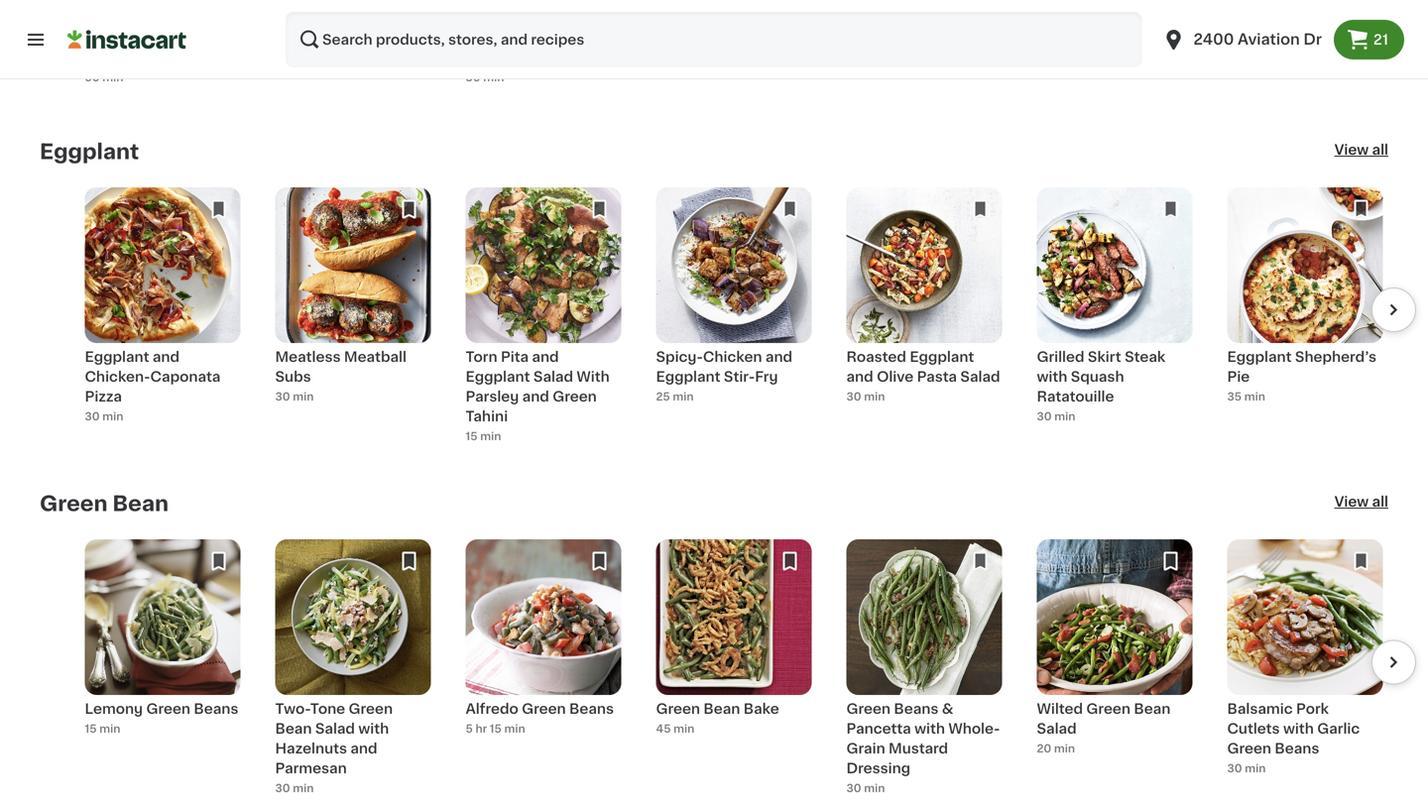 Task type: vqa. For each thing, say whether or not it's contained in the screenshot.
Feta
yes



Task type: describe. For each thing, give the bounding box(es) containing it.
salad inside "torn pita and eggplant salad with parsley and green tahini"
[[534, 370, 573, 384]]

view all for green bean
[[1335, 495, 1389, 509]]

tahini
[[466, 410, 508, 423]]

1
[[275, 52, 280, 63]]

dip
[[735, 31, 760, 44]]

view for green bean
[[1335, 495, 1369, 509]]

chicken-
[[85, 370, 150, 384]]

balsamic pork cutlets with garlic green beans
[[1228, 703, 1360, 756]]

and right pita at the left
[[532, 350, 559, 364]]

and-
[[768, 11, 801, 25]]

and inside chicken legs with peach, shallot, and watercress salad 30 min
[[575, 31, 602, 44]]

dressing inside grilled steak salad with asian dressing 1 hr 30 min
[[352, 31, 416, 44]]

meatball
[[344, 350, 407, 364]]

rice
[[1130, 31, 1162, 44]]

35
[[1228, 391, 1242, 402]]

50
[[85, 72, 100, 83]]

20
[[1037, 744, 1052, 755]]

chicken legs with peach, shallot, and watercress salad 30 min
[[466, 11, 602, 83]]

steak inside grilled steak salad with asian dressing 1 hr 30 min
[[326, 11, 367, 25]]

21 button
[[1334, 20, 1405, 60]]

30 min for grilled skirt steak with squash ratatouille
[[1037, 411, 1076, 422]]

pancetta
[[847, 722, 911, 736]]

and inside two-tone green bean salad with hazelnuts and parmesan
[[351, 742, 378, 756]]

min for spicy-chicken and eggplant stir-fry
[[673, 391, 694, 402]]

30 inside grilled steak salad with asian dressing 1 hr 30 min
[[297, 52, 312, 63]]

parmesan
[[275, 762, 347, 776]]

45 min
[[656, 724, 695, 735]]

green beans & pancetta with whole- grain mustard dressing
[[847, 703, 1000, 776]]

whole-
[[949, 722, 1000, 736]]

summer tomato, onion & cucumber salad 50 min
[[85, 11, 222, 83]]

garlic
[[1318, 722, 1360, 736]]

dr
[[1304, 32, 1322, 47]]

30 for garlic
[[1228, 764, 1243, 775]]

eggplant down 50
[[40, 141, 139, 162]]

25 min
[[656, 391, 694, 402]]

shepherd's
[[1296, 350, 1377, 364]]

21
[[1374, 33, 1389, 47]]

1 2400 aviation dr button from the left
[[1150, 12, 1334, 67]]

spinach and feta turkey burgers
[[847, 11, 970, 44]]

recipe card group containing eggplant shepherd's pie
[[1228, 187, 1384, 431]]

& inside green beans & pancetta with whole- grain mustard dressing
[[942, 703, 954, 717]]

mustard
[[889, 742, 949, 756]]

recipe card group containing green beans & pancetta with whole- grain mustard dressing
[[847, 540, 1003, 797]]

recipe card group containing two-tone green bean salad with hazelnuts and parmesan
[[275, 540, 431, 797]]

grilled for asian
[[275, 11, 323, 25]]

eggplant shepherd's pie
[[1228, 350, 1377, 384]]

instacart logo image
[[67, 28, 187, 52]]

view for eggplant
[[1335, 143, 1369, 157]]

recipe card group containing lemony green beans
[[85, 540, 241, 784]]

min for wilted green bean salad
[[1054, 744, 1075, 755]]

subs
[[275, 370, 311, 384]]

recipe card group containing green bean bake
[[656, 540, 812, 784]]

aviation
[[1238, 32, 1300, 47]]

view all link for green bean
[[1335, 492, 1389, 516]]

fry
[[755, 370, 778, 384]]

30 inside chicken legs with peach, shallot, and watercress salad 30 min
[[466, 72, 481, 83]]

pickled
[[656, 11, 709, 25]]

5 hr 15 min
[[466, 724, 525, 735]]

alfredo
[[466, 703, 519, 717]]

radish-
[[713, 11, 768, 25]]

eggplant inside "eggplant shepherd's pie"
[[1228, 350, 1292, 364]]

with inside two-tone green bean salad with hazelnuts and parmesan
[[359, 722, 389, 736]]

one-pot asian chicken and rice link
[[1037, 0, 1193, 92]]

pickles
[[1228, 31, 1279, 44]]

alfredo green beans
[[466, 703, 614, 717]]

pita
[[501, 350, 529, 364]]

min for torn pita and eggplant salad with parsley and green tahini
[[480, 431, 501, 442]]

wilted green bean salad
[[1037, 703, 1171, 736]]

recipe card group containing eggplant and chicken-caponata pizza
[[85, 187, 241, 431]]

shallot,
[[518, 31, 572, 44]]

min for green bean bake
[[674, 724, 695, 735]]

and inside one-pot asian chicken and rice
[[1100, 31, 1127, 44]]

all for green bean
[[1373, 495, 1389, 509]]

pork
[[1297, 703, 1329, 717]]

recipe card group containing torn pita and eggplant salad with parsley and green tahini
[[466, 187, 622, 445]]

15 min for lemony green beans
[[85, 724, 120, 735]]

wilted
[[1037, 703, 1083, 717]]

asian inside grilled steak salad with asian dressing 1 hr 30 min
[[309, 31, 349, 44]]

lemony
[[85, 703, 143, 717]]

salad inside summer tomato, onion & cucumber salad 50 min
[[85, 50, 125, 64]]

view all link for eggplant
[[1335, 140, 1389, 164]]

min for lemony green beans
[[99, 724, 120, 735]]

green inside two-tone green bean salad with hazelnuts and parmesan
[[349, 703, 393, 717]]

watercress
[[466, 50, 547, 64]]

2400
[[1194, 32, 1235, 47]]

30 down subs
[[275, 391, 290, 402]]

salad inside grilled steak salad with asian dressing 1 hr 30 min
[[371, 11, 410, 25]]

beans inside balsamic pork cutlets with garlic green beans
[[1275, 742, 1320, 756]]

with inside "torn pita and eggplant salad with parsley and green tahini"
[[577, 370, 610, 384]]

meatless meatball subs
[[275, 350, 407, 384]]

eggplant inside roasted eggplant and olive pasta salad
[[910, 350, 975, 364]]

pizza
[[85, 390, 122, 404]]

steak inside grilled skirt steak with squash ratatouille
[[1125, 350, 1166, 364]]

5
[[466, 724, 473, 735]]

green bean bake
[[656, 703, 780, 717]]

pickled radish-and- cucumber dip link
[[656, 0, 812, 92]]

quick
[[1301, 11, 1343, 25]]

35 min
[[1228, 391, 1266, 402]]

15 for lemony green beans
[[85, 724, 97, 735]]

30 min for two-tone green bean salad with hazelnuts and parmesan
[[275, 784, 314, 795]]

caponata
[[150, 370, 220, 384]]

parsley
[[466, 390, 519, 404]]

30 for salad
[[275, 784, 290, 795]]

eggplant inside "torn pita and eggplant salad with parsley and green tahini"
[[466, 370, 530, 384]]

feta
[[939, 11, 970, 25]]

japanese quick pickles
[[1228, 11, 1343, 44]]

and inside spinach and feta turkey burgers
[[908, 11, 935, 25]]

pasta
[[917, 370, 957, 384]]

view all for eggplant
[[1335, 143, 1389, 157]]

30 min for roasted eggplant and olive pasta salad
[[847, 391, 885, 402]]

spinach and feta turkey burgers link
[[847, 0, 1003, 92]]

tomato,
[[149, 11, 206, 25]]

japanese
[[1228, 11, 1298, 25]]

recipe card group containing roasted eggplant and olive pasta salad
[[847, 187, 1003, 431]]

burgers
[[899, 31, 956, 44]]

min for eggplant shepherd's pie
[[1245, 391, 1266, 402]]

chicken inside one-pot asian chicken and rice
[[1037, 31, 1096, 44]]

chicken inside chicken legs with peach, shallot, and watercress salad 30 min
[[466, 11, 525, 25]]

squash
[[1071, 370, 1125, 384]]

roasted
[[847, 350, 907, 364]]

bean inside two-tone green bean salad with hazelnuts and parmesan
[[275, 722, 312, 736]]

30 min for green beans & pancetta with whole- grain mustard dressing
[[847, 784, 885, 795]]

with for grilled skirt steak with squash ratatouille
[[1037, 370, 1068, 384]]

30 min for balsamic pork cutlets with garlic green beans
[[1228, 764, 1266, 775]]

grilled for squash
[[1037, 350, 1085, 364]]

skirt
[[1088, 350, 1122, 364]]

stir-
[[724, 370, 755, 384]]

salad inside "wilted green bean salad"
[[1037, 722, 1077, 736]]

lemony green beans
[[85, 703, 238, 717]]

salad inside roasted eggplant and olive pasta salad
[[961, 370, 1001, 384]]



Task type: locate. For each thing, give the bounding box(es) containing it.
min down tahini
[[480, 431, 501, 442]]

1 horizontal spatial grilled
[[1037, 350, 1085, 364]]

20 min
[[1037, 744, 1075, 755]]

30 down watercress
[[466, 72, 481, 83]]

min
[[314, 52, 335, 63], [102, 72, 123, 83], [483, 72, 504, 83], [293, 391, 314, 402], [673, 391, 694, 402], [864, 391, 885, 402], [1245, 391, 1266, 402], [102, 411, 123, 422], [1055, 411, 1076, 422], [480, 431, 501, 442], [99, 724, 120, 735], [504, 724, 525, 735], [674, 724, 695, 735], [1054, 744, 1075, 755], [1245, 764, 1266, 775], [293, 784, 314, 795], [864, 784, 885, 795]]

all for eggplant
[[1373, 143, 1389, 157]]

salad
[[371, 11, 410, 25], [85, 50, 125, 64], [551, 50, 590, 64], [534, 370, 573, 384], [961, 370, 1001, 384], [315, 722, 355, 736], [1037, 722, 1077, 736]]

cucumber inside summer tomato, onion & cucumber salad 50 min
[[147, 31, 222, 44]]

recipe card group containing spicy-chicken and eggplant stir-fry
[[656, 187, 812, 431]]

30 min down the ratatouille
[[1037, 411, 1076, 422]]

min down the lemony
[[99, 724, 120, 735]]

1 vertical spatial with
[[577, 370, 610, 384]]

2400 aviation dr
[[1194, 32, 1322, 47]]

eggplant and chicken-caponata pizza
[[85, 350, 220, 404]]

1 vertical spatial item carousel region
[[40, 540, 1417, 797]]

0 vertical spatial view all
[[1335, 143, 1389, 157]]

recipe card group containing alfredo green beans
[[466, 540, 622, 784]]

min for two-tone green bean salad with hazelnuts and parmesan
[[293, 784, 314, 795]]

eggplant up the chicken-
[[85, 350, 149, 364]]

2 horizontal spatial chicken
[[1037, 31, 1096, 44]]

recipe card group containing meatless meatball subs
[[275, 187, 431, 431]]

green inside balsamic pork cutlets with garlic green beans
[[1228, 742, 1272, 756]]

cucumber down pickled
[[656, 31, 732, 44]]

2 2400 aviation dr button from the left
[[1162, 12, 1322, 67]]

grilled inside grilled skirt steak with squash ratatouille
[[1037, 350, 1085, 364]]

min down grain
[[864, 784, 885, 795]]

view
[[1335, 143, 1369, 157], [1335, 495, 1369, 509]]

tone
[[310, 703, 345, 717]]

1 vertical spatial hr
[[476, 724, 487, 735]]

one-
[[1037, 11, 1074, 25]]

1 horizontal spatial 15 min
[[466, 431, 501, 442]]

0 vertical spatial dressing
[[352, 31, 416, 44]]

45
[[656, 724, 671, 735]]

1 item carousel region from the top
[[40, 187, 1417, 445]]

30 down cutlets
[[1228, 764, 1243, 775]]

pot
[[1074, 11, 1098, 25]]

min for grilled skirt steak with squash ratatouille
[[1055, 411, 1076, 422]]

and right hazelnuts
[[351, 742, 378, 756]]

1 cucumber from the left
[[147, 31, 222, 44]]

turkey
[[847, 31, 896, 44]]

beans inside green beans & pancetta with whole- grain mustard dressing
[[894, 703, 939, 717]]

eggplant up pasta
[[910, 350, 975, 364]]

2 cucumber from the left
[[656, 31, 732, 44]]

25
[[656, 391, 670, 402]]

asian inside one-pot asian chicken and rice
[[1102, 11, 1141, 25]]

30 min down grain
[[847, 784, 885, 795]]

&
[[132, 31, 143, 44], [942, 703, 954, 717]]

1 horizontal spatial 15
[[466, 431, 478, 442]]

peach,
[[466, 31, 515, 44]]

min right 25
[[673, 391, 694, 402]]

and right shallot, on the left
[[575, 31, 602, 44]]

30 for with
[[847, 784, 862, 795]]

min down alfredo
[[504, 724, 525, 735]]

hr inside item carousel region
[[476, 724, 487, 735]]

1 horizontal spatial steak
[[1125, 350, 1166, 364]]

balsamic
[[1228, 703, 1293, 717]]

min down watercress
[[483, 72, 504, 83]]

1 vertical spatial grilled
[[1037, 350, 1085, 364]]

item carousel region for eggplant
[[40, 187, 1417, 445]]

1 vertical spatial dressing
[[847, 762, 911, 776]]

Search field
[[286, 12, 1142, 67]]

item carousel region containing eggplant and chicken-caponata pizza
[[40, 187, 1417, 445]]

min for green beans & pancetta with whole- grain mustard dressing
[[864, 784, 885, 795]]

30 right 1
[[297, 52, 312, 63]]

1 vertical spatial asian
[[309, 31, 349, 44]]

min for roasted eggplant and olive pasta salad
[[864, 391, 885, 402]]

15 down tahini
[[466, 431, 478, 442]]

recipe card group containing balsamic pork cutlets with garlic green beans
[[1228, 540, 1384, 784]]

hr right 5
[[476, 724, 487, 735]]

spicy-
[[656, 350, 703, 364]]

0 vertical spatial view all link
[[1335, 140, 1389, 164]]

hazelnuts
[[275, 742, 347, 756]]

and right parsley
[[523, 390, 549, 404]]

spicy-chicken and eggplant stir-fry
[[656, 350, 793, 384]]

two-
[[275, 703, 310, 717]]

2 view from the top
[[1335, 495, 1369, 509]]

torn pita and eggplant salad with parsley and green tahini
[[466, 350, 610, 423]]

with inside chicken legs with peach, shallot, and watercress salad 30 min
[[566, 11, 599, 25]]

1 horizontal spatial &
[[942, 703, 954, 717]]

chicken inside spicy-chicken and eggplant stir-fry
[[703, 350, 762, 364]]

min inside chicken legs with peach, shallot, and watercress salad 30 min
[[483, 72, 504, 83]]

0 horizontal spatial dressing
[[352, 31, 416, 44]]

0 vertical spatial all
[[1373, 143, 1389, 157]]

& up whole-
[[942, 703, 954, 717]]

salad inside two-tone green bean salad with hazelnuts and parmesan
[[315, 722, 355, 736]]

pie
[[1228, 370, 1250, 384]]

1 vertical spatial view
[[1335, 495, 1369, 509]]

1 vertical spatial steak
[[1125, 350, 1166, 364]]

with inside balsamic pork cutlets with garlic green beans
[[1284, 722, 1314, 736]]

30 min down subs
[[275, 391, 314, 402]]

30 for pasta
[[847, 391, 862, 402]]

0 horizontal spatial steak
[[326, 11, 367, 25]]

1 view all from the top
[[1335, 143, 1389, 157]]

min right 1
[[314, 52, 335, 63]]

30 down pizza
[[85, 411, 100, 422]]

min right 20
[[1054, 744, 1075, 755]]

and up fry
[[766, 350, 793, 364]]

hr
[[283, 52, 294, 63], [476, 724, 487, 735]]

& down summer
[[132, 31, 143, 44]]

& inside summer tomato, onion & cucumber salad 50 min
[[132, 31, 143, 44]]

2400 aviation dr button
[[1150, 12, 1334, 67], [1162, 12, 1322, 67]]

2 view all from the top
[[1335, 495, 1389, 509]]

None search field
[[286, 12, 1142, 67]]

item carousel region for green bean
[[40, 540, 1417, 797]]

with inside green beans & pancetta with whole- grain mustard dressing
[[915, 722, 945, 736]]

1 horizontal spatial chicken
[[703, 350, 762, 364]]

cucumber down tomato,
[[147, 31, 222, 44]]

bean
[[112, 494, 169, 515], [704, 703, 740, 717], [1134, 703, 1171, 717], [275, 722, 312, 736]]

spinach
[[847, 11, 905, 25]]

15 min for torn pita and eggplant salad with parsley and green tahini
[[466, 431, 501, 442]]

15 down alfredo
[[490, 724, 502, 735]]

0 horizontal spatial grilled
[[275, 11, 323, 25]]

15 down the lemony
[[85, 724, 97, 735]]

2 item carousel region from the top
[[40, 540, 1417, 797]]

1 vertical spatial view all
[[1335, 495, 1389, 509]]

item carousel region containing lemony green beans
[[40, 540, 1417, 797]]

grain
[[847, 742, 886, 756]]

0 vertical spatial view
[[1335, 143, 1369, 157]]

1 vertical spatial all
[[1373, 495, 1389, 509]]

meatless
[[275, 350, 341, 364]]

0 horizontal spatial 15
[[85, 724, 97, 735]]

chicken down one-
[[1037, 31, 1096, 44]]

with for balsamic pork cutlets with garlic green beans
[[1284, 722, 1314, 736]]

0 vertical spatial with
[[566, 11, 599, 25]]

0 vertical spatial 15 min
[[466, 431, 501, 442]]

grilled
[[275, 11, 323, 25], [1037, 350, 1085, 364]]

30 for pizza
[[85, 411, 100, 422]]

min for balsamic pork cutlets with garlic green beans
[[1245, 764, 1266, 775]]

dressing inside green beans & pancetta with whole- grain mustard dressing
[[847, 762, 911, 776]]

min right 35
[[1245, 391, 1266, 402]]

green
[[553, 390, 597, 404], [40, 494, 108, 515], [146, 703, 190, 717], [349, 703, 393, 717], [522, 703, 566, 717], [656, 703, 700, 717], [847, 703, 891, 717], [1087, 703, 1131, 717], [1228, 742, 1272, 756]]

0 vertical spatial steak
[[326, 11, 367, 25]]

green inside green beans & pancetta with whole- grain mustard dressing
[[847, 703, 891, 717]]

recipe card group containing wilted green bean salad
[[1037, 540, 1193, 784]]

min down the ratatouille
[[1055, 411, 1076, 422]]

0 vertical spatial &
[[132, 31, 143, 44]]

eggplant inside eggplant and chicken-caponata pizza
[[85, 350, 149, 364]]

30 min down parmesan
[[275, 784, 314, 795]]

1 vertical spatial 15 min
[[85, 724, 120, 735]]

1 view from the top
[[1335, 143, 1369, 157]]

grilled steak salad with asian dressing 1 hr 30 min
[[275, 11, 416, 63]]

1 vertical spatial &
[[942, 703, 954, 717]]

0 vertical spatial hr
[[283, 52, 294, 63]]

and inside spicy-chicken and eggplant stir-fry
[[766, 350, 793, 364]]

and inside roasted eggplant and olive pasta salad
[[847, 370, 874, 384]]

grilled up 1
[[275, 11, 323, 25]]

1 horizontal spatial cucumber
[[656, 31, 732, 44]]

30 min down pizza
[[85, 411, 123, 422]]

bean inside "wilted green bean salad"
[[1134, 703, 1171, 717]]

eggplant inside spicy-chicken and eggplant stir-fry
[[656, 370, 721, 384]]

with
[[566, 11, 599, 25], [577, 370, 610, 384]]

cucumber
[[147, 31, 222, 44], [656, 31, 732, 44]]

30 min down olive
[[847, 391, 885, 402]]

15 min down the lemony
[[85, 724, 120, 735]]

15 min down tahini
[[466, 431, 501, 442]]

0 horizontal spatial hr
[[283, 52, 294, 63]]

min inside grilled steak salad with asian dressing 1 hr 30 min
[[314, 52, 335, 63]]

green inside "wilted green bean salad"
[[1087, 703, 1131, 717]]

30 for squash
[[1037, 411, 1052, 422]]

15 min
[[466, 431, 501, 442], [85, 724, 120, 735]]

hr inside grilled steak salad with asian dressing 1 hr 30 min
[[283, 52, 294, 63]]

30 min
[[275, 391, 314, 402], [847, 391, 885, 402], [85, 411, 123, 422], [1037, 411, 1076, 422], [1228, 764, 1266, 775], [275, 784, 314, 795], [847, 784, 885, 795]]

japanese quick pickles link
[[1228, 0, 1384, 92]]

olive
[[877, 370, 914, 384]]

2 vertical spatial chicken
[[703, 350, 762, 364]]

30 min for meatless meatball subs
[[275, 391, 314, 402]]

and down roasted
[[847, 370, 874, 384]]

30 down the ratatouille
[[1037, 411, 1052, 422]]

chicken up peach,
[[466, 11, 525, 25]]

all
[[1373, 143, 1389, 157], [1373, 495, 1389, 509]]

asian
[[1102, 11, 1141, 25], [309, 31, 349, 44]]

hr right 1
[[283, 52, 294, 63]]

onion
[[85, 31, 128, 44]]

min for meatless meatball subs
[[293, 391, 314, 402]]

0 vertical spatial grilled
[[275, 11, 323, 25]]

30 min for eggplant and chicken-caponata pizza
[[85, 411, 123, 422]]

2 horizontal spatial 15
[[490, 724, 502, 735]]

eggplant down spicy-
[[656, 370, 721, 384]]

30 down grain
[[847, 784, 862, 795]]

and up burgers
[[908, 11, 935, 25]]

2 all from the top
[[1373, 495, 1389, 509]]

pickled radish-and- cucumber dip
[[656, 11, 801, 44]]

green bean
[[40, 494, 169, 515]]

1 horizontal spatial hr
[[476, 724, 487, 735]]

30 down roasted
[[847, 391, 862, 402]]

min down parmesan
[[293, 784, 314, 795]]

min inside summer tomato, onion & cucumber salad 50 min
[[102, 72, 123, 83]]

grilled inside grilled steak salad with asian dressing 1 hr 30 min
[[275, 11, 323, 25]]

0 horizontal spatial cucumber
[[147, 31, 222, 44]]

and left the rice
[[1100, 31, 1127, 44]]

recipe card group
[[85, 187, 241, 431], [275, 187, 431, 431], [466, 187, 622, 445], [656, 187, 812, 431], [847, 187, 1003, 431], [1037, 187, 1193, 431], [1228, 187, 1384, 431], [85, 540, 241, 784], [275, 540, 431, 797], [466, 540, 622, 784], [656, 540, 812, 784], [847, 540, 1003, 797], [1037, 540, 1193, 784], [1228, 540, 1384, 784]]

30 min down cutlets
[[1228, 764, 1266, 775]]

min right 50
[[102, 72, 123, 83]]

0 vertical spatial asian
[[1102, 11, 1141, 25]]

salad inside chicken legs with peach, shallot, and watercress salad 30 min
[[551, 50, 590, 64]]

and
[[908, 11, 935, 25], [575, 31, 602, 44], [1100, 31, 1127, 44], [153, 350, 180, 364], [532, 350, 559, 364], [766, 350, 793, 364], [847, 370, 874, 384], [523, 390, 549, 404], [351, 742, 378, 756]]

recipe card group containing grilled skirt steak with squash ratatouille
[[1037, 187, 1193, 431]]

2 view all link from the top
[[1335, 492, 1389, 516]]

view all link
[[1335, 140, 1389, 164], [1335, 492, 1389, 516]]

grilled up squash at the top right
[[1037, 350, 1085, 364]]

min down pizza
[[102, 411, 123, 422]]

0 horizontal spatial &
[[132, 31, 143, 44]]

1 vertical spatial chicken
[[1037, 31, 1096, 44]]

1 vertical spatial view all link
[[1335, 492, 1389, 516]]

cucumber inside pickled radish-and- cucumber dip
[[656, 31, 732, 44]]

roasted eggplant and olive pasta salad
[[847, 350, 1001, 384]]

and inside eggplant and chicken-caponata pizza
[[153, 350, 180, 364]]

min down subs
[[293, 391, 314, 402]]

min for eggplant and chicken-caponata pizza
[[102, 411, 123, 422]]

chicken up stir-
[[703, 350, 762, 364]]

min right 45
[[674, 724, 695, 735]]

grilled skirt steak with squash ratatouille
[[1037, 350, 1166, 404]]

with inside grilled skirt steak with squash ratatouille
[[1037, 370, 1068, 384]]

1 all from the top
[[1373, 143, 1389, 157]]

0 horizontal spatial 15 min
[[85, 724, 120, 735]]

30 down parmesan
[[275, 784, 290, 795]]

0 horizontal spatial asian
[[309, 31, 349, 44]]

item carousel region
[[40, 187, 1417, 445], [40, 540, 1417, 797]]

with inside grilled steak salad with asian dressing 1 hr 30 min
[[275, 31, 306, 44]]

torn
[[466, 350, 498, 364]]

min down cutlets
[[1245, 764, 1266, 775]]

0 horizontal spatial chicken
[[466, 11, 525, 25]]

two-tone green bean salad with hazelnuts and parmesan
[[275, 703, 393, 776]]

bake
[[744, 703, 780, 717]]

summer
[[85, 11, 145, 25]]

0 vertical spatial chicken
[[466, 11, 525, 25]]

with for grilled steak salad with asian dressing 1 hr 30 min
[[275, 31, 306, 44]]

and up caponata
[[153, 350, 180, 364]]

ratatouille
[[1037, 390, 1115, 404]]

1 horizontal spatial dressing
[[847, 762, 911, 776]]

eggplant up pie
[[1228, 350, 1292, 364]]

green inside "torn pita and eggplant salad with parsley and green tahini"
[[553, 390, 597, 404]]

cutlets
[[1228, 722, 1280, 736]]

legs
[[528, 11, 563, 25]]

1 horizontal spatial asian
[[1102, 11, 1141, 25]]

view all
[[1335, 143, 1389, 157], [1335, 495, 1389, 509]]

eggplant up parsley
[[466, 370, 530, 384]]

15 for torn pita and eggplant salad with parsley and green tahini
[[466, 431, 478, 442]]

0 vertical spatial item carousel region
[[40, 187, 1417, 445]]

min down olive
[[864, 391, 885, 402]]

1 view all link from the top
[[1335, 140, 1389, 164]]



